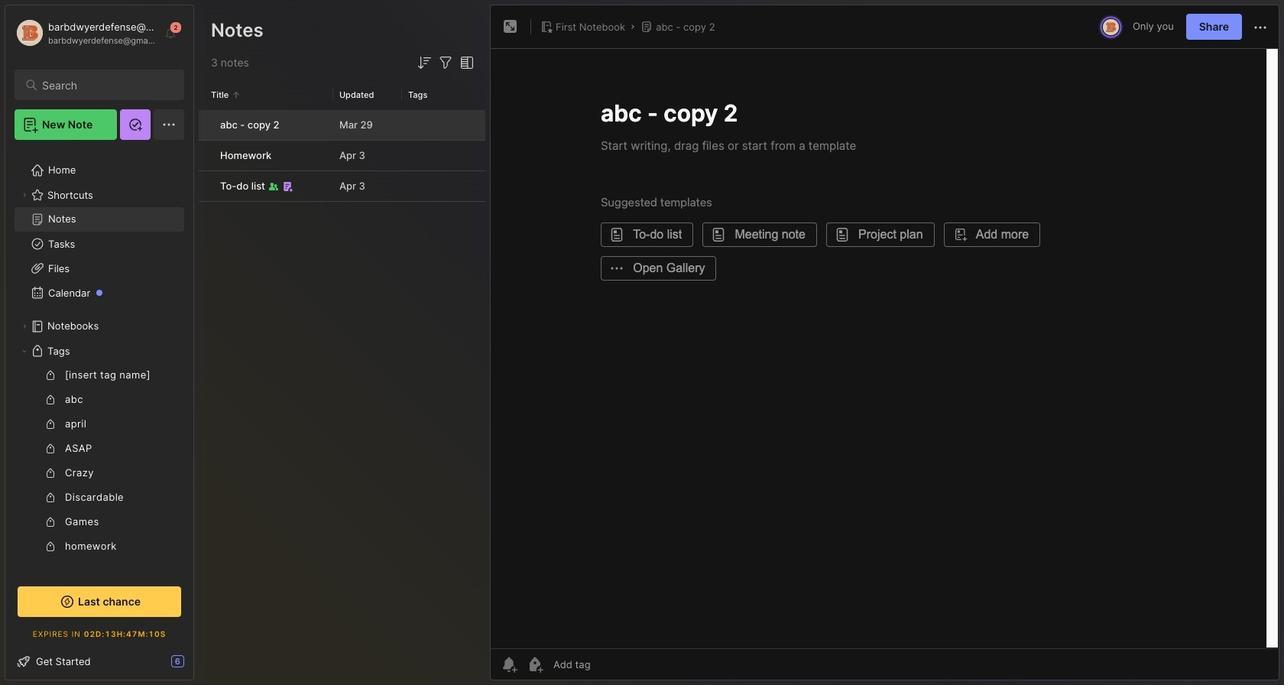 Task type: describe. For each thing, give the bounding box(es) containing it.
1 cell from the top
[[199, 110, 211, 140]]

View options field
[[455, 54, 476, 72]]

Note Editor text field
[[491, 48, 1279, 648]]

2 cell from the top
[[199, 141, 211, 171]]

none search field inside "main" element
[[42, 76, 171, 94]]

Account field
[[15, 18, 156, 48]]

Search text field
[[42, 78, 171, 93]]



Task type: locate. For each thing, give the bounding box(es) containing it.
0 vertical spatial cell
[[199, 110, 211, 140]]

More actions field
[[1252, 17, 1270, 37]]

row group
[[199, 110, 486, 203]]

tree
[[5, 149, 193, 685]]

add a reminder image
[[500, 655, 518, 674]]

barbdwyerdefense@gmail.com avatar image
[[1103, 19, 1119, 35]]

expand tags image
[[20, 346, 29, 356]]

None search field
[[42, 76, 171, 94]]

Help and Learning task checklist field
[[5, 649, 193, 674]]

2 vertical spatial cell
[[199, 171, 211, 201]]

add tag image
[[526, 655, 544, 674]]

add filters image
[[437, 54, 455, 72]]

Add filters field
[[437, 54, 455, 72]]

more actions image
[[1252, 18, 1270, 37]]

Add tag field
[[552, 658, 668, 671]]

3 cell from the top
[[199, 171, 211, 201]]

main element
[[0, 0, 199, 685]]

cell
[[199, 110, 211, 140], [199, 141, 211, 171], [199, 171, 211, 201]]

expand note image
[[502, 18, 520, 36]]

tree inside "main" element
[[5, 149, 193, 685]]

expand notebooks image
[[20, 322, 29, 331]]

Sort options field
[[415, 54, 434, 72]]

1 vertical spatial cell
[[199, 141, 211, 171]]

note window element
[[490, 5, 1280, 684]]

group
[[15, 363, 184, 685]]

click to collapse image
[[193, 657, 205, 675]]

group inside "main" element
[[15, 363, 184, 685]]



Task type: vqa. For each thing, say whether or not it's contained in the screenshot.
the bottommost cell
yes



